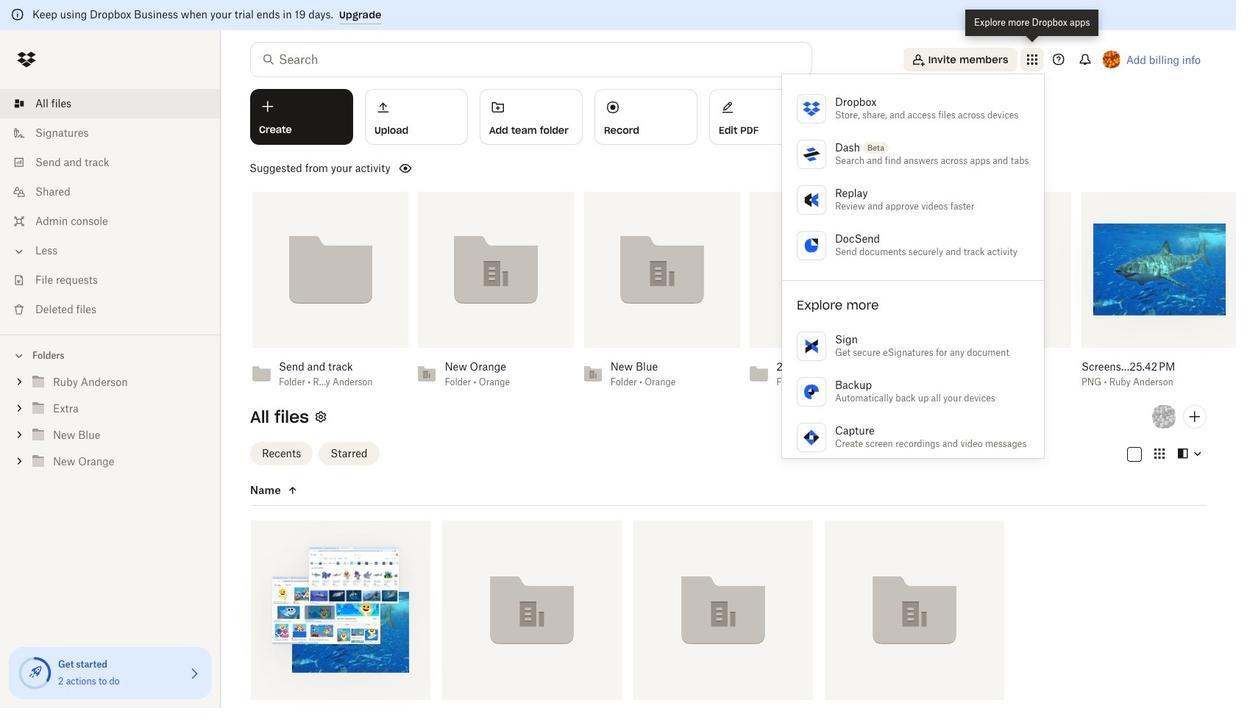 Task type: describe. For each thing, give the bounding box(es) containing it.
less image
[[12, 244, 26, 259]]

team member folder, ruby anderson row
[[245, 521, 431, 709]]

team shared folder, new orange row
[[825, 521, 1005, 709]]

dropbox image
[[12, 45, 41, 74]]

add team members image
[[1187, 408, 1204, 426]]



Task type: locate. For each thing, give the bounding box(es) containing it.
group
[[0, 367, 221, 487]]

team shared folder, extra row
[[436, 521, 622, 709]]

list item
[[0, 89, 221, 119]]

team shared folder, new blue row
[[628, 521, 813, 709]]

alert
[[0, 0, 1237, 30]]

list
[[0, 80, 221, 335]]



Task type: vqa. For each thing, say whether or not it's contained in the screenshot.
the rightmost access
no



